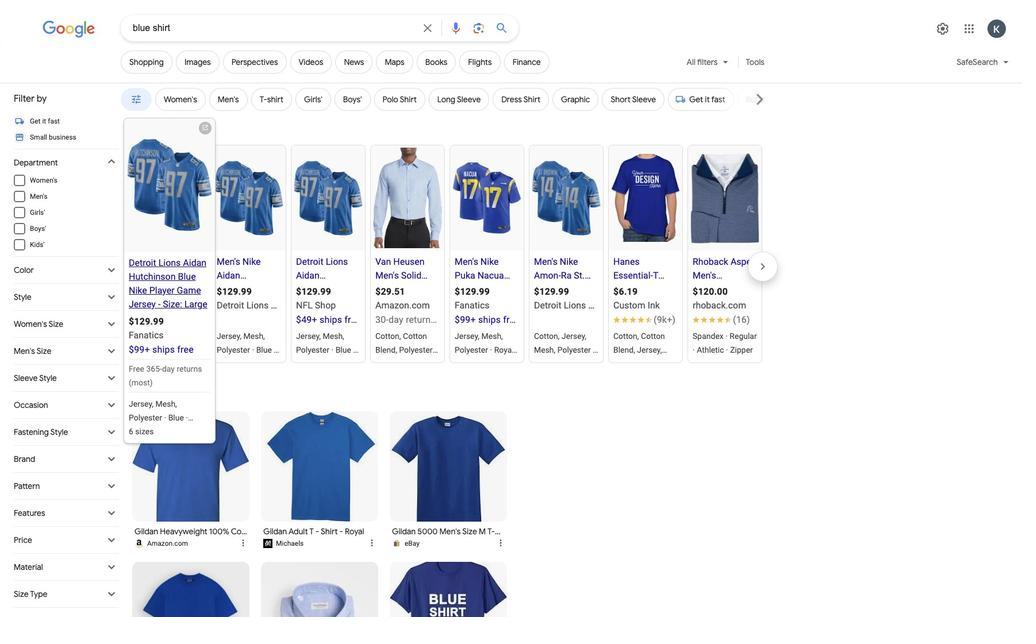 Task type: locate. For each thing, give the bounding box(es) containing it.
$129.99 for image of men's nike aidan hutchinson blue detroit lions player game jersey size: large
[[217, 286, 252, 297]]

men's link left the t-
[[210, 90, 247, 109]]

ships
[[161, 315, 184, 325], [320, 315, 342, 325], [478, 315, 501, 325], [152, 344, 175, 355]]

image of men's nike aidan hutchinson blue detroit lions player game jersey size: large image
[[215, 159, 284, 237]]

30-
[[376, 315, 389, 325]]

type
[[30, 589, 47, 600]]

style down color
[[14, 292, 31, 302]]

detroit
[[129, 258, 156, 269], [217, 300, 244, 311], [534, 300, 562, 311]]

women's down shopping link at left top
[[164, 94, 197, 105]]

color
[[14, 265, 34, 275]]

it for rightmost get it fast link
[[705, 94, 710, 105]]

men's up sleeve style
[[14, 346, 35, 357]]

returns
[[406, 315, 436, 325], [177, 365, 202, 374]]

from nfl shop element
[[296, 300, 336, 311]]

get it fast link down 'all filters' popup button
[[669, 90, 734, 109]]

· blue · for $129.99 detroit lions sh...
[[250, 346, 276, 355]]

1 horizontal spatial boys' link
[[335, 90, 370, 109]]

style down men's size
[[39, 373, 57, 384]]

2 cotton from the left
[[641, 332, 665, 341]]

get down 'all filters' popup button
[[690, 94, 703, 105]]

lions left nfl
[[247, 300, 269, 311]]

1 horizontal spatial shirt
[[400, 94, 417, 105]]

sleeve style
[[14, 373, 57, 384]]

jersey, mesh, polyester element for image of men's nike aidan hutchinson blue detroit lions player game jersey size: large
[[217, 332, 265, 355]]

polo shirt
[[383, 94, 417, 105]]

1 vertical spatial it
[[42, 117, 46, 125]]

0 horizontal spatial get
[[30, 117, 41, 125]]

0 horizontal spatial lions
[[159, 258, 181, 269]]

detroit up hutchinson
[[129, 258, 156, 269]]

blend,
[[376, 346, 397, 355], [614, 346, 635, 355]]

1 horizontal spatial cotton,
[[534, 332, 560, 341]]

0 vertical spatial men's link
[[210, 90, 247, 109]]

gildan adult t - shirt - royal image
[[261, 412, 378, 522]]

heading
[[132, 125, 171, 139]]

0 horizontal spatial sleeve
[[14, 373, 38, 384]]

blue element for $129.99 fanatics
[[177, 346, 193, 355]]

$49+ ships free link
[[296, 313, 361, 327], [296, 313, 361, 327]]

features
[[14, 508, 45, 519]]

2 cotton, from the left
[[534, 332, 560, 341]]

lions up hutchinson
[[159, 258, 181, 269]]

mesh, for jersey, mesh, polyester element related to image of detroit lions aidan hutchinson blue nike player game jersey - size: large at the left
[[164, 332, 186, 341]]

detroit up 'cotton, jersey, mesh, polyester' element
[[534, 300, 562, 311]]

image of van heusen men's solid dress shirt regular fit poplin image
[[373, 148, 442, 248]]

1 horizontal spatial men's link
[[210, 90, 247, 109]]

from fanatics element for · royal ·
[[455, 300, 490, 311]]

1 horizontal spatial detroit
[[217, 300, 244, 311]]

1 horizontal spatial $129.99 fanatics
[[455, 286, 490, 311]]

1 blend, from the left
[[376, 346, 397, 355]]

0 vertical spatial get it fast
[[690, 94, 726, 105]]

gildan adult t - shirt - royal
[[263, 527, 364, 537]]

2 blend, from the left
[[614, 346, 635, 355]]

(16) total reviews element
[[733, 315, 750, 325]]

images down 365-
[[132, 384, 177, 401]]

size down performance
[[713, 298, 730, 309]]

$49+ ships free
[[296, 315, 361, 325]]

fastening
[[14, 427, 49, 438]]

$29.51
[[376, 286, 405, 297]]

0 horizontal spatial blend,
[[376, 346, 397, 355]]

shirt
[[400, 94, 417, 105], [524, 94, 541, 105], [321, 527, 338, 537]]

1 vertical spatial fast
[[48, 117, 60, 125]]

1 horizontal spatial sh...
[[588, 300, 606, 311]]

men's inside the men's size dropdown button
[[14, 346, 35, 357]]

365-
[[146, 365, 162, 374]]

1 from fanatics element from the left
[[137, 300, 172, 311]]

cotton, inside the cotton, cotton blend, polyester ·
[[376, 332, 401, 341]]

cotton inside the cotton, cotton blend, polyester ·
[[403, 332, 427, 341]]

$129.99 nfl shop
[[296, 286, 336, 311]]

0 horizontal spatial sh...
[[271, 300, 289, 311]]

1 horizontal spatial $99+ ships free
[[455, 315, 520, 325]]

amazon.com down $29.51
[[376, 300, 430, 311]]

men's size heading
[[14, 346, 51, 357]]

fanatics for · blue ·
[[137, 300, 172, 311]]

sleeve right short
[[632, 94, 656, 105]]

0 horizontal spatial get it fast link
[[0, 113, 118, 129]]

jersey, mesh, polyester element
[[137, 332, 186, 355], [217, 332, 265, 355], [296, 332, 344, 355], [455, 332, 503, 355], [129, 400, 177, 423]]

from fanatics element up 30-day returns (most)
[[455, 300, 490, 311]]

price button
[[14, 531, 118, 550]]

2 sh... from the left
[[588, 300, 606, 311]]

day down from amazon.com element
[[389, 315, 404, 325]]

fast
[[712, 94, 726, 105], [48, 117, 60, 125]]

1 horizontal spatial boys'
[[343, 94, 362, 105]]

blend, inside the cotton, cotton blend, polyester ·
[[376, 346, 397, 355]]

images link down 365-
[[132, 380, 177, 407]]

girls' link down videos 'link'
[[296, 90, 331, 109]]

price heading
[[14, 535, 32, 546]]

kids'
[[30, 241, 45, 249]]

0 horizontal spatial cotton
[[403, 332, 427, 341]]

1 vertical spatial men's link
[[0, 189, 118, 205]]

cotton, cotton blend, polyester ·
[[376, 332, 437, 355]]

1 horizontal spatial sleeve
[[457, 94, 481, 105]]

ebay
[[405, 540, 420, 548]]

cotton, cotton blend, jersey, polyester element
[[614, 332, 668, 369]]

cotton for polyester
[[403, 332, 427, 341]]

1 vertical spatial girls'
[[30, 209, 45, 217]]

1 horizontal spatial $129.99 detroit lions sh...
[[534, 286, 606, 311]]

mesh, for jersey, mesh, polyester element for image of detroit lions aidan hutchinson blue men's nike player game jersey size: large
[[323, 332, 344, 341]]

spandex
[[693, 332, 724, 341]]

shopping
[[129, 57, 164, 67]]

1 horizontal spatial girls'
[[304, 94, 323, 105]]

0 horizontal spatial royal
[[345, 527, 364, 537]]

fanatics down player
[[137, 300, 172, 311]]

shirt for polo shirt
[[400, 94, 417, 105]]

1 horizontal spatial (most)
[[438, 315, 466, 325]]

(9k+) total reviews element
[[654, 315, 676, 325]]

size type button
[[14, 585, 118, 604]]

zip
[[693, 298, 706, 309]]

3 cotton, from the left
[[614, 332, 639, 341]]

zipper element
[[730, 346, 753, 355]]

jersey, mesh, polyester element for image of detroit lions aidan hutchinson blue men's nike player game jersey size: large
[[296, 332, 344, 355]]

blend, down rated 4.5 out of 5, image
[[614, 346, 635, 355]]

1 horizontal spatial images
[[185, 57, 211, 67]]

1 cotton from the left
[[403, 332, 427, 341]]

women's link down shopping
[[156, 90, 205, 109]]

detroit for jersey, mesh, polyester
[[217, 300, 244, 311]]

fastening style heading
[[14, 427, 68, 438]]

google image
[[43, 21, 95, 38]]

day right 'free'
[[162, 365, 175, 374]]

jersey, mesh, polyester for blue element associated with $129.99 fanatics
[[137, 332, 186, 355]]

finance link
[[504, 51, 550, 74]]

1 $99+ ships free from the left
[[137, 315, 202, 325]]

women's size heading
[[14, 319, 63, 330]]

fanatics up 30-day returns (most)
[[455, 300, 490, 311]]

size down style dropdown button
[[49, 319, 63, 330]]

girls' up kids'
[[30, 209, 45, 217]]

1 $129.99 fanatics from the left
[[137, 286, 173, 311]]

zipper
[[730, 346, 753, 355]]

$99+ ships free up the "· royal ·"
[[455, 315, 520, 325]]

jersey, mesh, polyester element for the image of men's nike puka nacua royal los angeles rams home game jersey size: medium
[[455, 332, 503, 355]]

sh... left nfl
[[271, 300, 289, 311]]

1 horizontal spatial lions
[[247, 300, 269, 311]]

sleeve right the long
[[457, 94, 481, 105]]

sleeve style heading
[[14, 373, 57, 384]]

2 $129.99 detroit lions sh... from the left
[[534, 286, 606, 311]]

1 vertical spatial get
[[30, 117, 41, 125]]

shirt that says blue shirt image
[[390, 562, 507, 618]]

0 vertical spatial women's link
[[156, 90, 205, 109]]

get it fast up small at left
[[30, 117, 60, 125]]

images link right shopping
[[176, 51, 220, 74]]

1 horizontal spatial get it fast
[[690, 94, 726, 105]]

boys' up kids'
[[30, 225, 46, 233]]

cotton,
[[376, 332, 401, 341], [534, 332, 560, 341], [614, 332, 639, 341]]

1 vertical spatial amazon.com
[[147, 540, 188, 548]]

day inside free 365-day returns (most)
[[162, 365, 175, 374]]

get it fast down 'all filters' popup button
[[690, 94, 726, 105]]

sh... left "custom"
[[588, 300, 606, 311]]

$99+ ships free down size:
[[137, 315, 202, 325]]

2 $129.99 fanatics from the left
[[455, 286, 490, 311]]

1 horizontal spatial it
[[705, 94, 710, 105]]

size type
[[14, 589, 47, 600]]

0 horizontal spatial it
[[42, 117, 46, 125]]

jersey, mesh, polyester for royal element
[[455, 332, 503, 355]]

0 horizontal spatial amazon.com
[[147, 540, 188, 548]]

it down 'all filters' popup button
[[705, 94, 710, 105]]

None search field
[[0, 14, 519, 41]]

1 horizontal spatial women's link
[[156, 90, 205, 109]]

cotton, inside cotton, jersey, mesh, polyester ·
[[534, 332, 560, 341]]

filter
[[14, 93, 34, 105]]

detroit lions aidan hutchinson blue nike player game jersey - size: large image
[[127, 137, 212, 233]]

nfl
[[296, 300, 313, 311]]

filter by
[[14, 93, 47, 105]]

women's up men's size
[[14, 319, 47, 330]]

1 horizontal spatial returns
[[406, 315, 436, 325]]

occasion heading
[[14, 400, 48, 411]]

maps link
[[376, 51, 413, 74]]

- inside the detroit lions aidan hutchinson blue nike player game jersey - size: large
[[158, 299, 161, 310]]

fanatics down jersey
[[129, 330, 164, 341]]

from detroit lions shop element left nfl
[[217, 300, 289, 311]]

6 sizes
[[129, 427, 154, 436]]

2 horizontal spatial sleeve
[[632, 94, 656, 105]]

images right shopping
[[185, 57, 211, 67]]

brand
[[14, 454, 35, 465]]

$129.99 inside $129.99 nfl shop
[[296, 286, 331, 297]]

·
[[726, 332, 728, 341], [173, 346, 175, 355], [195, 346, 197, 355], [252, 346, 254, 355], [274, 346, 276, 355], [332, 346, 334, 355], [353, 346, 355, 355], [435, 346, 437, 355], [490, 346, 492, 355], [516, 346, 518, 355], [593, 346, 595, 355], [693, 346, 695, 355], [726, 346, 728, 355], [164, 413, 166, 423], [186, 413, 188, 423]]

jersey, mesh, polyester element for image of detroit lions aidan hutchinson blue nike player game jersey - size: large at the left
[[137, 332, 186, 355]]

get for rightmost get it fast link
[[690, 94, 703, 105]]

ships down size:
[[161, 315, 184, 325]]

cotton, for $129.99 detroit lions sh...
[[534, 332, 560, 341]]

long sleeve link
[[430, 90, 489, 109]]

features heading
[[14, 508, 45, 519]]

from detroit lions shop element
[[217, 300, 289, 311], [534, 300, 606, 311]]

next image
[[757, 94, 764, 105]]

women's down department
[[30, 177, 58, 185]]

shirt right the t
[[321, 527, 338, 537]]

ships down "shop"
[[320, 315, 342, 325]]

fast up small business
[[48, 117, 60, 125]]

1 vertical spatial day
[[162, 365, 175, 374]]

0 horizontal spatial from detroit lions shop element
[[217, 300, 289, 311]]

2 vertical spatial women's
[[14, 319, 47, 330]]

men's down the rhoback
[[693, 270, 716, 281]]

performance
[[693, 284, 746, 295]]

blue element for $129.99 nfl shop
[[336, 346, 351, 355]]

1 vertical spatial boys'
[[30, 225, 46, 233]]

aidan
[[183, 258, 207, 269]]

get it fast link up business
[[0, 113, 118, 129]]

filters
[[697, 57, 718, 67]]

rhoback
[[693, 256, 729, 267]]

style up brand dropdown button
[[50, 427, 68, 438]]

hutchinson
[[129, 271, 176, 282]]

polyester inside cotton, jersey, mesh, polyester ·
[[558, 346, 591, 355]]

0 horizontal spatial get it fast
[[30, 117, 60, 125]]

0 horizontal spatial $129.99 fanatics
[[137, 286, 173, 311]]

0 vertical spatial get it fast link
[[669, 90, 734, 109]]

1 sh... from the left
[[271, 300, 289, 311]]

men's down department
[[30, 193, 48, 201]]

· inside the cotton, cotton blend, polyester ·
[[435, 346, 437, 355]]

blend, for jersey,
[[614, 346, 635, 355]]

girls' link up kids' link
[[0, 205, 118, 221]]

long
[[438, 94, 456, 105]]

cotton inside cotton, cotton blend, jersey, polyester
[[641, 332, 665, 341]]

sleeve
[[457, 94, 481, 105], [632, 94, 656, 105], [14, 373, 38, 384]]

1 horizontal spatial amazon.com
[[376, 300, 430, 311]]

0 horizontal spatial $129.99 detroit lions sh...
[[217, 286, 289, 311]]

it up small at left
[[42, 117, 46, 125]]

(most) up cotton, cotton blend, polyester element at the bottom of the page
[[438, 315, 466, 325]]

blue element
[[177, 346, 193, 355], [256, 346, 272, 355], [336, 346, 351, 355], [168, 413, 184, 423]]

size
[[713, 298, 730, 309], [49, 319, 63, 330], [37, 346, 51, 357], [14, 589, 29, 600]]

men's
[[218, 94, 239, 105], [30, 193, 48, 201], [693, 270, 716, 281], [14, 346, 35, 357]]

get for the bottommost get it fast link
[[30, 117, 41, 125]]

fast down 'all filters' popup button
[[712, 94, 726, 105]]

0 horizontal spatial women's link
[[0, 173, 118, 189]]

get it fast link
[[669, 90, 734, 109], [0, 113, 118, 129]]

lions inside the detroit lions aidan hutchinson blue nike player game jersey - size: large
[[159, 258, 181, 269]]

1 horizontal spatial day
[[389, 315, 404, 325]]

0 vertical spatial royal
[[494, 346, 514, 355]]

free up free 365-day returns (most)
[[177, 344, 194, 355]]

1 vertical spatial girls' link
[[0, 205, 118, 221]]

from fanatics element
[[137, 300, 172, 311], [455, 300, 490, 311]]

jersey, inside cotton, cotton blend, jersey, polyester
[[637, 346, 662, 355]]

detroit lions aidan hutchinson blue nike player game jersey - size: large
[[129, 258, 207, 310]]

2 vertical spatial style
[[50, 427, 68, 438]]

from detroit lions shop element up cotton, jersey, mesh, polyester ·
[[534, 300, 606, 311]]

men's link down department dropdown button
[[0, 189, 118, 205]]

free down "large"
[[186, 315, 202, 325]]

sh...
[[271, 300, 289, 311], [588, 300, 606, 311]]

blue inside the detroit lions aidan hutchinson blue nike player game jersey - size: large
[[178, 271, 196, 282]]

brand heading
[[14, 454, 35, 465]]

flights link
[[460, 51, 501, 74]]

returns right 365-
[[177, 365, 202, 374]]

boys' down the 'news' link
[[343, 94, 362, 105]]

0 vertical spatial girls' link
[[296, 90, 331, 109]]

(most) down 'free'
[[129, 378, 153, 388]]

free 365-day returns (most)
[[129, 365, 202, 388]]

images for the bottommost images link
[[132, 384, 177, 401]]

0 horizontal spatial detroit
[[129, 258, 156, 269]]

1 horizontal spatial get
[[690, 94, 703, 105]]

2 from detroit lions shop element from the left
[[534, 300, 606, 311]]

1 vertical spatial images
[[132, 384, 177, 401]]

1 vertical spatial women's link
[[0, 173, 118, 189]]

royal element
[[494, 346, 517, 355]]

image of detroit lions aidan hutchinson blue men's nike player game jersey size: large image
[[294, 159, 363, 237]]

0 horizontal spatial day
[[162, 365, 175, 374]]

0 horizontal spatial $99+ ships free
[[137, 315, 202, 325]]

· blue · for $129.99 fanatics
[[171, 346, 197, 355]]

1 horizontal spatial fast
[[712, 94, 726, 105]]

search by image image
[[472, 21, 486, 35]]

0 vertical spatial images
[[185, 57, 211, 67]]

free left 30-
[[345, 315, 361, 325]]

t
[[310, 527, 314, 537]]

0 vertical spatial returns
[[406, 315, 436, 325]]

0 vertical spatial boys' link
[[335, 90, 370, 109]]

gildan heavyweight 100% cotton t-shirt - royal blue image
[[132, 412, 250, 522]]

polyester
[[137, 346, 171, 355], [217, 346, 250, 355], [296, 346, 330, 355], [399, 346, 433, 355], [455, 346, 488, 355], [558, 346, 591, 355], [614, 359, 647, 369], [129, 413, 162, 423]]

1 $129.99 detroit lions sh... from the left
[[217, 286, 289, 311]]

$129.99 for image of detroit lions aidan hutchinson blue men's nike player game jersey size: large
[[296, 286, 331, 297]]

0 horizontal spatial from fanatics element
[[137, 300, 172, 311]]

1 vertical spatial style
[[39, 373, 57, 384]]

detroit right "large"
[[217, 300, 244, 311]]

pattern button
[[14, 477, 118, 496]]

1 horizontal spatial royal
[[494, 346, 514, 355]]

sleeve up 'occasion' heading
[[14, 373, 38, 384]]

1 horizontal spatial blend,
[[614, 346, 635, 355]]

1 vertical spatial returns
[[177, 365, 202, 374]]

0 vertical spatial boys'
[[343, 94, 362, 105]]

cotton down (9k+) link
[[641, 332, 665, 341]]

$129.99 detroit lions sh... up cotton, jersey, mesh, polyester ·
[[534, 286, 606, 311]]

free
[[186, 315, 202, 325], [345, 315, 361, 325], [503, 315, 520, 325], [177, 344, 194, 355]]

1 cotton, from the left
[[376, 332, 401, 341]]

search by voice image
[[449, 21, 463, 35]]

from detroit lions shop element for cotton, jersey, mesh, polyester
[[534, 300, 606, 311]]

lions up cotton, jersey, mesh, polyester ·
[[564, 300, 586, 311]]

0 horizontal spatial images
[[132, 384, 177, 401]]

free up royal element
[[503, 315, 520, 325]]

$129.99 fanatics
[[137, 286, 173, 311], [455, 286, 490, 311]]

· blue ·
[[171, 346, 197, 355], [250, 346, 276, 355], [330, 346, 355, 355], [162, 413, 188, 423]]

2 horizontal spatial lions
[[564, 300, 586, 311]]

1 horizontal spatial from detroit lions shop element
[[534, 300, 606, 311]]

1 horizontal spatial from fanatics element
[[455, 300, 490, 311]]

$120.00 rhoback.com
[[693, 286, 747, 311]]

$129.99 detroit lions sh... left nfl
[[217, 286, 289, 311]]

men's link
[[210, 90, 247, 109], [0, 189, 118, 205]]

1 from detroit lions shop element from the left
[[217, 300, 289, 311]]

blue element for $129.99 detroit lions sh...
[[256, 346, 272, 355]]

amazon.com up drop shoulder t-shirt - royal blue image at the left
[[147, 540, 188, 548]]

boys' link
[[335, 90, 370, 109], [0, 221, 118, 237]]

tools button
[[741, 51, 770, 74]]

$129.99 for image of men's nike amon-ra st. brown blue detroit lions game player jersey size: extra large
[[534, 286, 569, 297]]

2 horizontal spatial shirt
[[524, 94, 541, 105]]

$129.99 fanatics $99+ ships free
[[129, 316, 194, 355]]

from fanatics element down player
[[137, 300, 172, 311]]

fanatics inside the $129.99 fanatics $99+ ships free
[[129, 330, 164, 341]]

boys' link up kids'
[[0, 221, 118, 237]]

$129.99 detroit lions sh...
[[217, 286, 289, 311], [534, 286, 606, 311]]

blend, inside cotton, cotton blend, jersey, polyester
[[614, 346, 635, 355]]

blue for $129.99 detroit lions sh...
[[256, 346, 272, 355]]

get up small at left
[[30, 117, 41, 125]]

0 horizontal spatial returns
[[177, 365, 202, 374]]

polo shirt link
[[375, 90, 425, 109]]

boys' link down the 'news' link
[[335, 90, 370, 109]]

0 vertical spatial it
[[705, 94, 710, 105]]

shirt right dress
[[524, 94, 541, 105]]

returns down from amazon.com element
[[406, 315, 436, 325]]

size inside "dropdown button"
[[49, 319, 63, 330]]

women's link down department "heading"
[[0, 173, 118, 189]]

mesh, for jersey, mesh, polyester element corresponding to image of men's nike aidan hutchinson blue detroit lions player game jersey size: large
[[244, 332, 265, 341]]

color heading
[[14, 265, 34, 275]]

$29.51 amazon.com
[[376, 286, 430, 311]]

blue for $129.99 fanatics
[[177, 346, 193, 355]]

1 horizontal spatial cotton
[[641, 332, 665, 341]]

0 horizontal spatial girls'
[[30, 209, 45, 217]]

blend, down 30-
[[376, 346, 397, 355]]

$129.99
[[137, 286, 173, 297], [217, 286, 252, 297], [296, 286, 331, 297], [455, 286, 490, 297], [534, 286, 569, 297], [129, 316, 164, 327]]

1 horizontal spatial girls' link
[[296, 90, 331, 109]]

0 horizontal spatial cotton,
[[376, 332, 401, 341]]

1 vertical spatial (most)
[[129, 378, 153, 388]]

boys'
[[343, 94, 362, 105], [30, 225, 46, 233]]

size down women's size heading
[[37, 346, 51, 357]]

ebay link
[[390, 522, 507, 551]]

- inside rhoback aspen men's performance q- zip - size 3xl
[[708, 298, 711, 309]]

cotton down 30-day returns (most)
[[403, 332, 427, 341]]

sleeve for short sleeve
[[632, 94, 656, 105]]

ships up 365-
[[152, 344, 175, 355]]

images link
[[176, 51, 220, 74], [132, 380, 177, 407]]

0 vertical spatial (most)
[[438, 315, 466, 325]]

shirt right polo
[[400, 94, 417, 105]]

$129.99 for image of detroit lions aidan hutchinson blue nike player game jersey - size: large at the left
[[137, 286, 173, 297]]

girls' down videos 'link'
[[304, 94, 323, 105]]

Search search field
[[133, 22, 414, 36]]

rhoback aspen men's performance q- zip - size 3xl link
[[693, 255, 757, 309], [693, 255, 757, 309]]

2 from fanatics element from the left
[[455, 300, 490, 311]]

0 horizontal spatial (most)
[[129, 378, 153, 388]]

0 vertical spatial get
[[690, 94, 703, 105]]

$129.99 fanatics for · royal ·
[[455, 286, 490, 311]]

$99+
[[137, 315, 159, 325], [455, 315, 476, 325], [129, 344, 150, 355]]

2 $99+ ships free from the left
[[455, 315, 520, 325]]



Task type: vqa. For each thing, say whether or not it's contained in the screenshot.
2nd Blend, from the right
yes



Task type: describe. For each thing, give the bounding box(es) containing it.
sizes
[[135, 427, 154, 436]]

from amazon.com element
[[376, 300, 430, 311]]

large
[[184, 299, 207, 310]]

$99+ inside the $129.99 fanatics $99+ ships free
[[129, 344, 150, 355]]

occasion
[[14, 400, 48, 411]]

drop shoulder t-shirt - royal blue image
[[132, 562, 250, 618]]

$129.99 for the image of men's nike puka nacua royal los angeles rams home game jersey size: medium
[[455, 286, 490, 297]]

0 vertical spatial girls'
[[304, 94, 323, 105]]

shopping link
[[121, 51, 172, 74]]

size type heading
[[14, 589, 47, 600]]

men's size
[[14, 346, 51, 357]]

up
[[772, 94, 782, 105]]

athletic element
[[697, 346, 724, 355]]

(9k+)
[[654, 315, 676, 325]]

$120.00
[[693, 286, 728, 297]]

small business
[[30, 133, 76, 141]]

shirt
[[267, 94, 283, 105]]

blue for $129.99 nfl shop
[[336, 346, 351, 355]]

t-shirt
[[260, 94, 283, 105]]

polyester inside cotton, cotton blend, jersey, polyester
[[614, 359, 647, 369]]

image of rhoback aspen men's performance q-zip - size 3xl image
[[691, 152, 760, 245]]

6
[[129, 427, 133, 436]]

1 vertical spatial royal
[[345, 527, 364, 537]]

sleeve inside dropdown button
[[14, 373, 38, 384]]

0 vertical spatial women's
[[164, 94, 197, 105]]

$129.99 detroit lions sh... for cotton, jersey, mesh, polyester
[[534, 286, 606, 311]]

$129.99 inside the $129.99 fanatics $99+ ships free
[[129, 316, 164, 327]]

$49+
[[296, 315, 317, 325]]

sh... for cotton, jersey, mesh, polyester
[[588, 300, 606, 311]]

women's inside "dropdown button"
[[14, 319, 47, 330]]

size left type
[[14, 589, 29, 600]]

(9k+) link
[[614, 313, 676, 327]]

detroit for cotton, jersey, mesh, polyester
[[534, 300, 562, 311]]

cotton, jersey, mesh, polyester element
[[534, 332, 591, 355]]

aspen
[[731, 256, 757, 267]]

safesearch button
[[950, 51, 1016, 78]]

from rhoback.com element
[[693, 300, 747, 311]]

polyester inside the cotton, cotton blend, polyester ·
[[399, 346, 433, 355]]

detroit inside the detroit lions aidan hutchinson blue nike player game jersey - size: large
[[129, 258, 156, 269]]

sleeve for long sleeve
[[457, 94, 481, 105]]

department button
[[14, 153, 118, 173]]

0 vertical spatial day
[[389, 315, 404, 325]]

image of men's nike amon-ra st. brown blue detroit lions game player jersey size: extra large image
[[532, 159, 601, 237]]

0 horizontal spatial shirt
[[321, 527, 338, 537]]

0 vertical spatial images link
[[176, 51, 220, 74]]

30-day returns (most)
[[376, 315, 466, 325]]

men's left the t-
[[218, 94, 239, 105]]

small business link
[[0, 129, 118, 145]]

polo
[[383, 94, 398, 105]]

mesh, for the image of men's nike puka nacua royal los angeles rams home game jersey size: medium's jersey, mesh, polyester element
[[482, 332, 503, 341]]

gildan 5000 men's size m t-shirt heavy cotton 5.3oz short sleeve royal blue image
[[390, 412, 507, 522]]

images for images link to the top
[[185, 57, 211, 67]]

finance
[[513, 57, 541, 67]]

rhoback.com
[[693, 300, 747, 311]]

michaels
[[276, 540, 304, 548]]

(16)
[[733, 315, 750, 325]]

rated 4.4 out of 5, image
[[693, 317, 732, 323]]

ships up the "· royal ·"
[[478, 315, 501, 325]]

flights
[[468, 57, 492, 67]]

q-
[[748, 284, 757, 295]]

style for sleeve
[[39, 373, 57, 384]]

t-
[[260, 94, 267, 105]]

brand button
[[14, 450, 118, 469]]

by
[[37, 93, 47, 105]]

cotton, cotton blend, jersey, polyester
[[614, 332, 665, 369]]

free
[[129, 365, 144, 374]]

cotton, inside cotton, cotton blend, jersey, polyester
[[614, 332, 639, 341]]

sleeve style button
[[14, 369, 118, 388]]

rated 4.5 out of 5, image
[[614, 317, 653, 323]]

cotton, jersey, mesh, polyester ·
[[534, 332, 595, 355]]

get it fast for rightmost get it fast link
[[690, 94, 726, 105]]

shop
[[315, 300, 336, 311]]

1 vertical spatial images link
[[132, 380, 177, 407]]

style button
[[14, 288, 118, 307]]

player
[[149, 285, 175, 296]]

department
[[14, 158, 58, 168]]

0 horizontal spatial men's link
[[0, 189, 118, 205]]

ships inside the $129.99 fanatics $99+ ships free
[[152, 344, 175, 355]]

from detroit lions shop element for jersey, mesh, polyester
[[217, 300, 289, 311]]

image of hanes essential-t crewneck t-shirt - athletic royal - sample - size xl image
[[611, 154, 680, 242]]

mesh, inside cotton, jersey, mesh, polyester ·
[[534, 346, 556, 355]]

0 vertical spatial fast
[[712, 94, 726, 105]]

blend, for polyester
[[376, 346, 397, 355]]

amazon.com link
[[132, 522, 250, 551]]

1 vertical spatial boys' link
[[0, 221, 118, 237]]

1 horizontal spatial get it fast link
[[669, 90, 734, 109]]

it for the bottommost get it fast link
[[42, 117, 46, 125]]

ink
[[648, 300, 660, 311]]

jersey, inside cotton, jersey, mesh, polyester ·
[[562, 332, 587, 341]]

cotton, cotton blend, polyester element
[[376, 332, 438, 355]]

graphic
[[561, 94, 590, 105]]

$129.99 detroit lions sh... for jersey, mesh, polyester
[[217, 286, 289, 311]]

all filters
[[687, 57, 718, 67]]

get it fast for the bottommost get it fast link
[[30, 117, 60, 125]]

sh... for jersey, mesh, polyester
[[271, 300, 289, 311]]

style heading
[[14, 292, 31, 302]]

men's size button
[[14, 342, 118, 361]]

0 horizontal spatial boys'
[[30, 225, 46, 233]]

athletic
[[697, 346, 724, 355]]

dress shirt
[[502, 94, 541, 105]]

occasion button
[[14, 396, 118, 415]]

cotton, for $29.51 amazon.com
[[376, 332, 401, 341]]

adult
[[289, 527, 308, 537]]

$6.19 custom ink
[[614, 286, 660, 311]]

all
[[687, 57, 696, 67]]

returns inside free 365-day returns (most)
[[177, 365, 202, 374]]

men's inside rhoback aspen men's performance q- zip - size 3xl
[[693, 270, 716, 281]]

books
[[425, 57, 448, 67]]

shirt for dress shirt
[[524, 94, 541, 105]]

fastening style
[[14, 427, 68, 438]]

spandex element
[[693, 332, 724, 341]]

image of detroit lions aidan hutchinson blue nike player game jersey - size: large image
[[135, 159, 204, 237]]

maps
[[385, 57, 405, 67]]

0 horizontal spatial fast
[[48, 117, 60, 125]]

size inside rhoback aspen men's performance q- zip - size 3xl
[[713, 298, 730, 309]]

button up
[[746, 94, 782, 105]]

$129.99 fanatics for · blue ·
[[137, 286, 173, 311]]

spandex · regular · athletic · zipper
[[693, 332, 757, 355]]

pattern heading
[[14, 481, 40, 492]]

(most) inside free 365-day returns (most)
[[129, 378, 153, 388]]

free inside the $129.99 fanatics $99+ ships free
[[177, 344, 194, 355]]

regular element
[[730, 332, 757, 341]]

(16) link
[[693, 313, 750, 327]]

cotton for jersey,
[[641, 332, 665, 341]]

· blue · for $129.99 nfl shop
[[330, 346, 355, 355]]

rhoback aspen men's performance q- zip - size 3xl
[[693, 256, 757, 309]]

lions for cotton, jersey, mesh, polyester
[[564, 300, 586, 311]]

· inside cotton, jersey, mesh, polyester ·
[[593, 346, 595, 355]]

safesearch
[[957, 57, 998, 67]]

powder blue shirt small image
[[261, 562, 378, 618]]

button up link
[[738, 90, 790, 109]]

image of men's nike puka nacua royal los angeles rams home game jersey size: medium image
[[453, 160, 522, 236]]

all filters button
[[680, 51, 737, 78]]

pattern
[[14, 481, 40, 492]]

material heading
[[14, 562, 43, 573]]

business
[[49, 133, 76, 141]]

short sleeve
[[611, 94, 656, 105]]

material button
[[14, 558, 118, 577]]

dress shirt link
[[494, 90, 549, 109]]

perspectives
[[232, 57, 278, 67]]

regular
[[730, 332, 757, 341]]

short
[[611, 94, 631, 105]]

price
[[14, 535, 32, 546]]

1 vertical spatial women's
[[30, 177, 58, 185]]

from fanatics element for · blue ·
[[137, 300, 172, 311]]

style for fastening
[[50, 427, 68, 438]]

fanatics for · royal ·
[[455, 300, 490, 311]]

women's size
[[14, 319, 63, 330]]

0 vertical spatial style
[[14, 292, 31, 302]]

jersey, mesh, polyester for blue element corresponding to $129.99 detroit lions sh...
[[217, 332, 265, 355]]

graphic link
[[553, 90, 598, 109]]

videos link
[[290, 51, 332, 74]]

women's size button
[[14, 315, 118, 334]]

department heading
[[14, 158, 58, 168]]

lions for jersey, mesh, polyester
[[247, 300, 269, 311]]

books link
[[417, 51, 456, 74]]

1 vertical spatial get it fast link
[[0, 113, 118, 129]]

jersey, mesh, polyester for blue element related to $129.99 nfl shop
[[296, 332, 344, 355]]

tools
[[746, 57, 765, 67]]

fastening style button
[[14, 423, 118, 442]]

from custom ink element
[[614, 300, 660, 311]]

size:
[[163, 299, 182, 310]]

color button
[[14, 261, 118, 280]]



